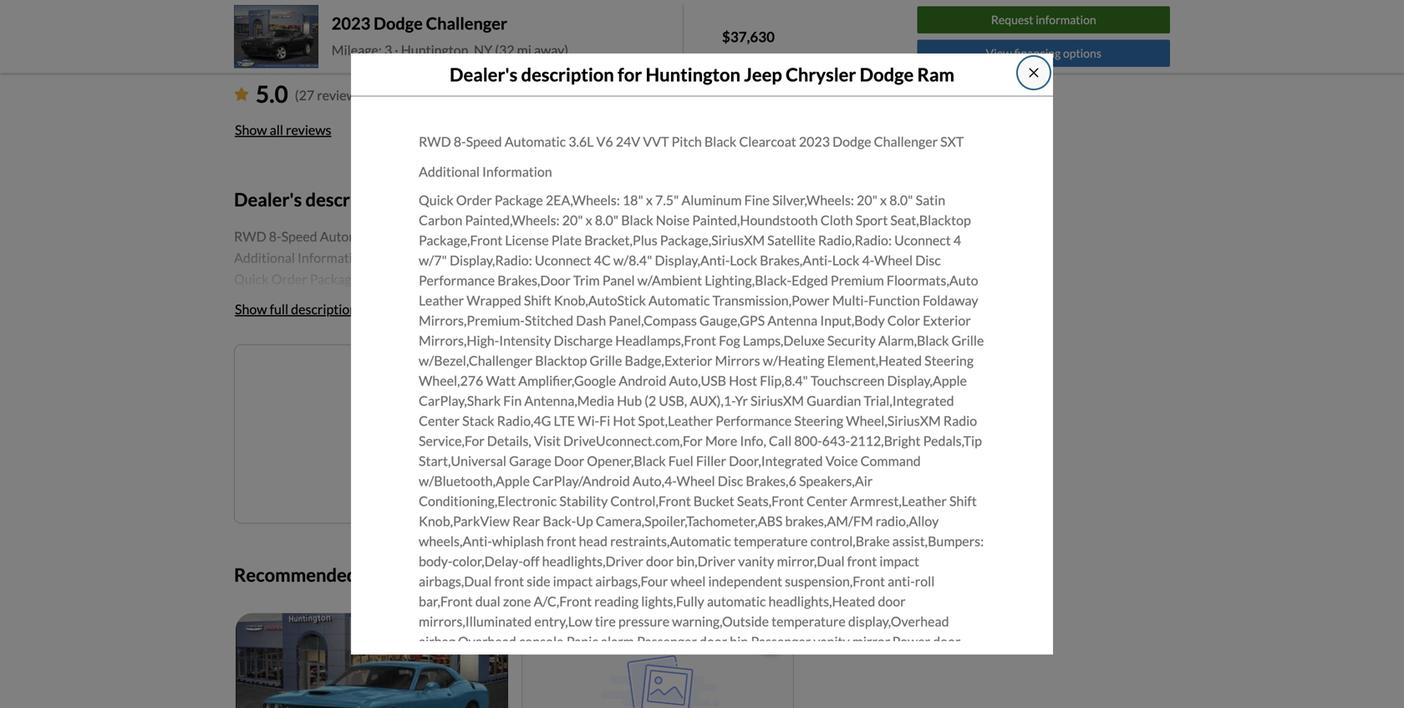 Task type: describe. For each thing, give the bounding box(es) containing it.
stitched
[[525, 312, 574, 329]]

0 horizontal spatial impact
[[553, 573, 593, 589]]

hub
[[617, 393, 642, 409]]

1 horizontal spatial reading
[[595, 593, 639, 610]]

1 horizontal spatial of
[[641, 476, 650, 488]]

zone
[[503, 593, 531, 610]]

away)
[[534, 42, 569, 58]]

airbags,dual
[[419, 573, 492, 589]]

2023 for rwd 8-speed automatic 3.6l v6 24v vvt pitch black clearcoat   2023 dodge challenger sxt additional information
[[614, 228, 645, 244]]

gauge,gps
[[700, 312, 765, 329]]

0 vertical spatial roll
[[915, 573, 935, 589]]

1 vertical spatial anti-
[[898, 653, 925, 670]]

2 horizontal spatial x
[[880, 192, 887, 208]]

challenger inside 2023 dodge challenger mileage: 3 · huntington, ny (32 mi away)
[[426, 13, 508, 33]]

floormats,auto
[[887, 272, 979, 288]]

pedals,tip
[[923, 433, 982, 449]]

sxt for rwd 8-speed automatic 3.6l v6 24v vvt pitch black clearcoat   2023 dodge challenger sxt
[[941, 133, 964, 150]]

sport
[[856, 212, 888, 228]]

"email
[[407, 476, 436, 488]]

ny
[[474, 42, 493, 58]]

reviews inside button
[[286, 122, 331, 138]]

headlamps,front
[[616, 332, 717, 349]]

noise
[[656, 212, 690, 228]]

1 vertical spatial temperature
[[772, 613, 846, 630]]

new
[[481, 374, 507, 390]]

0 vertical spatial steering
[[925, 352, 974, 369]]

0 vertical spatial impact
[[880, 553, 920, 569]]

request
[[991, 13, 1034, 27]]

wheel
[[671, 573, 706, 589]]

8- for rwd 8-speed automatic 3.6l v6 24v vvt pitch black clearcoat   2023 dodge challenger sxt
[[454, 133, 466, 150]]

1 vertical spatial shift
[[950, 493, 977, 509]]

information inside the rwd 8-speed automatic 3.6l v6 24v vvt pitch black clearcoat   2023 dodge challenger sxt additional information
[[298, 250, 368, 266]]

guardian
[[807, 393, 861, 409]]

1 vertical spatial vanity
[[814, 633, 850, 650]]

3.6l for rwd 8-speed automatic 3.6l v6 24v vvt pitch black clearcoat   2023 dodge challenger sxt
[[569, 133, 594, 150]]

input,body
[[820, 312, 885, 329]]

0 vertical spatial disc
[[916, 252, 941, 268]]

show all reviews
[[235, 122, 331, 138]]

huntington,
[[401, 42, 471, 58]]

seat
[[583, 673, 607, 690]]

0 horizontal spatial disc
[[718, 473, 743, 489]]

auto,usb
[[669, 373, 727, 389]]

$37,630
[[722, 28, 775, 45]]

clearcoat for rwd 8-speed automatic 3.6l v6 24v vvt pitch black clearcoat   2023 dodge challenger sxt additional information
[[555, 228, 612, 244]]

dodge up silver,wheels:
[[833, 133, 872, 150]]

0 vertical spatial reviews
[[293, 43, 357, 64]]

challenger for rwd 8-speed automatic 3.6l v6 24v vvt pitch black clearcoat   2023 dodge challenger sxt additional information
[[689, 228, 753, 244]]

airbags,four
[[596, 573, 668, 589]]

premium
[[831, 272, 884, 288]]

1 horizontal spatial x
[[646, 192, 653, 208]]

armrest,leather
[[850, 493, 947, 509]]

seat,power
[[544, 653, 610, 670]]

discharge
[[554, 332, 613, 349]]

7.5"
[[655, 192, 679, 208]]

email
[[586, 429, 618, 445]]

stack
[[462, 413, 495, 429]]

watt
[[486, 373, 516, 389]]

rwd for rwd 8-speed automatic 3.6l v6 24v vvt pitch black clearcoat   2023 dodge challenger sxt
[[419, 133, 451, 150]]

1 vertical spatial roll
[[925, 653, 945, 670]]

rwd 8-speed automatic 3.6l v6 24v vvt pitch black clearcoat   2023 dodge challenger sxt additional information
[[234, 228, 779, 266]]

0 horizontal spatial shift
[[524, 292, 552, 309]]

vvt for rwd 8-speed automatic 3.6l v6 24v vvt pitch black clearcoat   2023 dodge challenger sxt additional information
[[458, 228, 484, 244]]

1 lock from the left
[[730, 252, 757, 268]]

spot,leather
[[638, 413, 713, 429]]

dealer's description for huntington jeep chrysler dodge ram dialog
[[351, 54, 1053, 708]]

lamps,deluxe
[[743, 332, 825, 349]]

bin,passenger
[[730, 633, 811, 650]]

0 horizontal spatial this
[[404, 564, 435, 586]]

1 horizontal spatial performance
[[716, 413, 792, 429]]

console,panic
[[519, 633, 598, 650]]

1 horizontal spatial front
[[547, 533, 577, 549]]

element,heated
[[827, 352, 922, 369]]

radio
[[944, 413, 977, 429]]

fog
[[719, 332, 740, 349]]

huntington
[[646, 64, 741, 85]]

display,anti-
[[655, 252, 730, 268]]

and
[[594, 476, 611, 488]]

1 horizontal spatial grille
[[952, 332, 984, 349]]

close modal dealer's description for huntington jeep chrysler dodge ram image
[[1028, 66, 1041, 80]]

alarm,passenger
[[601, 633, 697, 650]]

pressure
[[619, 613, 670, 630]]

clearcoat for rwd 8-speed automatic 3.6l v6 24v vvt pitch black clearcoat   2023 dodge challenger sxt
[[739, 133, 797, 150]]

1 vertical spatial front
[[847, 553, 877, 569]]

dealer reviews
[[234, 43, 357, 64]]

notify me of new listings like this one
[[405, 374, 625, 390]]

speed for rwd 8-speed automatic 3.6l v6 24v vvt pitch black clearcoat   2023 dodge challenger sxt additional information
[[281, 228, 317, 244]]

color
[[888, 312, 921, 329]]

a/c,front
[[534, 593, 592, 610]]

(32
[[495, 42, 515, 58]]

armrest,rear
[[651, 673, 728, 690]]

v6 for rwd 8-speed automatic 3.6l v6 24v vvt pitch black clearcoat   2023 dodge challenger sxt additional information
[[412, 228, 429, 244]]

you
[[458, 476, 474, 488]]

bar,rear
[[419, 673, 468, 690]]

show full description
[[235, 301, 357, 317]]

door down restraints,automatic
[[646, 553, 674, 569]]

reviews)
[[317, 87, 367, 104]]

0 vertical spatial vanity
[[738, 553, 775, 569]]

show for dealer's
[[235, 301, 267, 317]]

brakes,anti-
[[760, 252, 832, 268]]

from
[[361, 564, 401, 586]]

door down display,overhead
[[933, 633, 961, 650]]

0 vertical spatial 2023 dodge challenger image
[[234, 5, 318, 68]]

exterior
[[923, 312, 971, 329]]

defroster,remote
[[779, 673, 882, 690]]

1 vertical spatial 2023 dodge challenger image
[[236, 613, 508, 708]]

radio,alloy
[[876, 513, 939, 529]]

wheel,276
[[419, 373, 483, 389]]

0 horizontal spatial uconnect
[[535, 252, 591, 268]]

all
[[270, 122, 283, 138]]

description for dealer's description for huntington jeep chrysler dodge ram
[[521, 64, 614, 85]]

seat,blacktop
[[891, 212, 971, 228]]

0 horizontal spatial front
[[494, 573, 524, 589]]

foldaway
[[923, 292, 979, 309]]

0 vertical spatial uconnect
[[895, 232, 951, 248]]

function
[[869, 292, 920, 309]]

view financing options
[[986, 46, 1102, 60]]

mileage:
[[332, 42, 382, 58]]

8- for rwd 8-speed automatic 3.6l v6 24v vvt pitch black clearcoat   2023 dodge challenger sxt additional information
[[269, 228, 281, 244]]

carplay/android
[[533, 473, 630, 489]]

display,apple
[[887, 373, 967, 389]]

order
[[456, 192, 492, 208]]

dash
[[576, 312, 606, 329]]

show full description button
[[234, 291, 358, 328]]

black for rwd 8-speed automatic 3.6l v6 24v vvt pitch black clearcoat   2023 dodge challenger sxt
[[705, 133, 737, 150]]

0 horizontal spatial x
[[586, 212, 593, 228]]

scroll right image
[[779, 569, 786, 583]]

clicking
[[372, 476, 405, 488]]

automatic for rwd 8-speed automatic 3.6l v6 24v vvt pitch black clearcoat   2023 dodge challenger sxt
[[505, 133, 566, 150]]

side
[[527, 573, 551, 589]]

details,
[[487, 433, 532, 449]]

show for dealer
[[235, 122, 267, 138]]

control,front
[[611, 493, 691, 509]]

info,
[[740, 433, 767, 449]]

driveuconnect.com,for
[[563, 433, 703, 449]]

dodge left ram
[[860, 64, 914, 85]]

additional inside the rwd 8-speed automatic 3.6l v6 24v vvt pitch black clearcoat   2023 dodge challenger sxt additional information
[[234, 250, 295, 266]]

painted,houndstooth
[[692, 212, 818, 228]]

dodge inside 2023 dodge challenger mileage: 3 · huntington, ny (32 mi away)
[[374, 13, 423, 33]]

show all reviews button
[[234, 112, 332, 148]]

automatic for rwd 8-speed automatic 3.6l v6 24v vvt pitch black clearcoat   2023 dodge challenger sxt additional information
[[320, 228, 381, 244]]



Task type: vqa. For each thing, say whether or not it's contained in the screenshot.
MIRRORS at right
yes



Task type: locate. For each thing, give the bounding box(es) containing it.
policy
[[566, 476, 592, 488]]

steering up display,apple at the bottom right of page
[[925, 352, 974, 369]]

rear
[[513, 513, 540, 529]]

1 vertical spatial dealer's
[[234, 188, 302, 210]]

8.0"
[[890, 192, 913, 208], [595, 212, 619, 228]]

clearcoat up fine
[[739, 133, 797, 150]]

shift up the assist,bumpers:
[[950, 493, 977, 509]]

2023 for rwd 8-speed automatic 3.6l v6 24v vvt pitch black clearcoat   2023 dodge challenger sxt
[[799, 133, 830, 150]]

dealer's description for huntington jeep chrysler dodge ram
[[450, 64, 955, 85]]

rwd 8-speed automatic 3.6l v6 24v vvt pitch black clearcoat   2023 dodge challenger sxt
[[419, 133, 964, 150]]

description inside button
[[291, 301, 357, 317]]

1 horizontal spatial pitch
[[672, 133, 702, 150]]

speed inside the rwd 8-speed automatic 3.6l v6 24v vvt pitch black clearcoat   2023 dodge challenger sxt additional information
[[281, 228, 317, 244]]

1 vertical spatial description
[[306, 188, 399, 210]]

black down 18"
[[621, 212, 653, 228]]

clearcoat inside dealer's description for huntington jeep chrysler dodge ram dialog
[[739, 133, 797, 150]]

0 horizontal spatial speed
[[281, 228, 317, 244]]

speed up 'additional information'
[[466, 133, 502, 150]]

intensity
[[499, 332, 551, 349]]

wheel down fuel
[[677, 473, 715, 489]]

1 show from the top
[[235, 122, 267, 138]]

front down back-
[[547, 533, 577, 549]]

black inside the rwd 8-speed automatic 3.6l v6 24v vvt pitch black clearcoat   2023 dodge challenger sxt additional information
[[520, 228, 552, 244]]

automatic
[[505, 133, 566, 150], [320, 228, 381, 244], [649, 292, 710, 309]]

1 vertical spatial 2023
[[799, 133, 830, 150]]

edged
[[792, 272, 828, 288]]

disc up bucket
[[718, 473, 743, 489]]

disc up floormats,auto
[[916, 252, 941, 268]]

0 vertical spatial wheel
[[875, 252, 913, 268]]

impact up a/c,front
[[553, 573, 593, 589]]

android
[[619, 373, 667, 389]]

show left all
[[235, 122, 267, 138]]

system,rear
[[823, 653, 895, 670]]

clearcoat inside the rwd 8-speed automatic 3.6l v6 24v vvt pitch black clearcoat   2023 dodge challenger sxt additional information
[[555, 228, 612, 244]]

2ea,wheels:
[[546, 192, 620, 208]]

0 vertical spatial description
[[521, 64, 614, 85]]

0 horizontal spatial 8-
[[269, 228, 281, 244]]

pitch up 7.5"
[[672, 133, 702, 150]]

clearcoat
[[739, 133, 797, 150], [555, 228, 612, 244]]

sensing
[[672, 694, 716, 708]]

me up carplay,shark
[[446, 374, 464, 390]]

8- down dealer's description on the left
[[269, 228, 281, 244]]

1 vertical spatial center
[[807, 493, 848, 509]]

1 horizontal spatial disc
[[916, 252, 941, 268]]

3.6l for rwd 8-speed automatic 3.6l v6 24v vvt pitch black clearcoat   2023 dodge challenger sxt additional information
[[384, 228, 409, 244]]

pitch inside the rwd 8-speed automatic 3.6l v6 24v vvt pitch black clearcoat   2023 dodge challenger sxt additional information
[[487, 228, 517, 244]]

black for rwd 8-speed automatic 3.6l v6 24v vvt pitch black clearcoat   2023 dodge challenger sxt additional information
[[520, 228, 552, 244]]

speed inside dealer's description for huntington jeep chrysler dodge ram dialog
[[466, 133, 502, 150]]

show inside show full description button
[[235, 301, 267, 317]]

1 horizontal spatial vvt
[[643, 133, 669, 150]]

(2
[[645, 393, 656, 409]]

display,radio:
[[450, 252, 532, 268]]

dealer
[[234, 43, 290, 64]]

me up opener,black
[[621, 429, 639, 445]]

stability
[[560, 493, 608, 509]]

8- inside the rwd 8-speed automatic 3.6l v6 24v vvt pitch black clearcoat   2023 dodge challenger sxt additional information
[[269, 228, 281, 244]]

blacktop
[[535, 352, 587, 369]]

challenger up satin
[[874, 133, 938, 150]]

w/7"
[[419, 252, 447, 268]]

vanity up independent
[[738, 553, 775, 569]]

2 vertical spatial challenger
[[689, 228, 753, 244]]

0 vertical spatial reading
[[595, 593, 639, 610]]

0 vertical spatial me
[[446, 374, 464, 390]]

1 vertical spatial additional
[[234, 250, 295, 266]]

0 vertical spatial performance
[[419, 272, 495, 288]]

800-
[[794, 433, 822, 449]]

sxt inside dealer's description for huntington jeep chrysler dodge ram dialog
[[941, 133, 964, 150]]

description inside dialog
[[521, 64, 614, 85]]

dealer's for dealer's description for huntington jeep chrysler dodge ram
[[450, 64, 518, 85]]

of down w/bezel,challenger
[[467, 374, 479, 390]]

1 vertical spatial v6
[[412, 228, 429, 244]]

challenger
[[426, 13, 508, 33], [874, 133, 938, 150], [689, 228, 753, 244]]

terms
[[613, 476, 639, 488]]

0 horizontal spatial me
[[446, 374, 464, 390]]

1 horizontal spatial impact
[[880, 553, 920, 569]]

3.6l inside dealer's description for huntington jeep chrysler dodge ram dialog
[[569, 133, 594, 150]]

body-
[[419, 553, 453, 569]]

grille up one on the bottom
[[590, 352, 622, 369]]

me,"
[[438, 476, 456, 488]]

vanity up 'data' at the bottom of the page
[[814, 633, 850, 650]]

1 horizontal spatial 20"
[[857, 192, 878, 208]]

reviews right all
[[286, 122, 331, 138]]

0 horizontal spatial clearcoat
[[555, 228, 612, 244]]

v6 inside the rwd 8-speed automatic 3.6l v6 24v vvt pitch black clearcoat   2023 dodge challenger sxt additional information
[[412, 228, 429, 244]]

carbon
[[419, 212, 463, 228]]

automatic down dealer's description on the left
[[320, 228, 381, 244]]

front down 'control,brake'
[[847, 553, 877, 569]]

additional information
[[419, 164, 552, 180]]

data
[[795, 653, 821, 670]]

1 horizontal spatial steering
[[925, 352, 974, 369]]

1 vertical spatial steering
[[795, 413, 844, 429]]

door up display,overhead
[[878, 593, 906, 610]]

performance up leather
[[419, 272, 495, 288]]

carplay,shark
[[419, 393, 501, 409]]

1 vertical spatial disc
[[718, 473, 743, 489]]

0 vertical spatial clearcoat
[[739, 133, 797, 150]]

additional
[[419, 164, 480, 180], [234, 250, 295, 266]]

front up zone
[[494, 573, 524, 589]]

0 vertical spatial speed
[[466, 133, 502, 150]]

wheel up "function"
[[875, 252, 913, 268]]

reviews up '5.0 (27 reviews)' at the left
[[293, 43, 357, 64]]

dodge up display,anti-
[[648, 228, 687, 244]]

scroll left image
[[729, 569, 736, 583]]

this right like
[[578, 374, 600, 390]]

information down dealer's description on the left
[[298, 250, 368, 266]]

additional up "quick"
[[419, 164, 480, 180]]

speed down dealer's description on the left
[[281, 228, 317, 244]]

2 show from the top
[[235, 301, 267, 317]]

black up aluminum
[[705, 133, 737, 150]]

vvt inside the rwd 8-speed automatic 3.6l v6 24v vvt pitch black clearcoat   2023 dodge challenger sxt additional information
[[458, 228, 484, 244]]

satin
[[916, 192, 946, 208]]

2023 up mileage:
[[332, 13, 371, 33]]

challenger for rwd 8-speed automatic 3.6l v6 24v vvt pitch black clearcoat   2023 dodge challenger sxt
[[874, 133, 938, 150]]

me for notify
[[446, 374, 464, 390]]

aux),1-
[[690, 393, 735, 409]]

0 horizontal spatial pitch
[[487, 228, 517, 244]]

8- up 'additional information'
[[454, 133, 466, 150]]

reading
[[595, 593, 639, 610], [471, 673, 515, 690]]

24v inside the rwd 8-speed automatic 3.6l v6 24v vvt pitch black clearcoat   2023 dodge challenger sxt additional information
[[431, 228, 456, 244]]

additional inside dealer's description for huntington jeep chrysler dodge ram dialog
[[419, 164, 480, 180]]

x down 2ea,wheels: in the top of the page
[[586, 212, 593, 228]]

panel
[[603, 272, 635, 288]]

x right 18"
[[646, 192, 653, 208]]

2023 up silver,wheels:
[[799, 133, 830, 150]]

amplifier,google
[[518, 373, 616, 389]]

1 vertical spatial information
[[298, 250, 368, 266]]

0 horizontal spatial reading
[[471, 673, 515, 690]]

2023 dodge challenger image
[[234, 5, 318, 68], [236, 613, 508, 708]]

1 horizontal spatial automatic
[[505, 133, 566, 150]]

rwd down dealer's description on the left
[[234, 228, 266, 244]]

information up package
[[482, 164, 552, 180]]

0 horizontal spatial black
[[520, 228, 552, 244]]

2 vertical spatial description
[[291, 301, 357, 317]]

2 vertical spatial 2023
[[614, 228, 645, 244]]

pitch inside dealer's description for huntington jeep chrysler dodge ram dialog
[[672, 133, 702, 150]]

1 horizontal spatial shift
[[950, 493, 977, 509]]

vvt for rwd 8-speed automatic 3.6l v6 24v vvt pitch black clearcoat   2023 dodge challenger sxt
[[643, 133, 669, 150]]

challenger inside dealer's description for huntington jeep chrysler dodge ram dialog
[[874, 133, 938, 150]]

3.6l up 2ea,wheels: in the top of the page
[[569, 133, 594, 150]]

lock up the lighting,black-
[[730, 252, 757, 268]]

mirrors
[[715, 352, 760, 369]]

show left full
[[235, 301, 267, 317]]

me inside button
[[621, 429, 639, 445]]

1 horizontal spatial 24v
[[616, 133, 641, 150]]

radio,radio:
[[818, 232, 892, 248]]

dealer's inside dealer's description for huntington jeep chrysler dodge ram dialog
[[450, 64, 518, 85]]

0 horizontal spatial of
[[467, 374, 479, 390]]

request information button
[[918, 6, 1170, 33]]

1 vertical spatial 20"
[[562, 212, 583, 228]]

1 horizontal spatial dealer's
[[450, 64, 518, 85]]

by clicking "email me," you agree to our privacy policy and terms of use .
[[359, 476, 671, 488]]

clearcoat up 4c
[[555, 228, 612, 244]]

rwd inside dealer's description for huntington jeep chrysler dodge ram dialog
[[419, 133, 451, 150]]

additional up full
[[234, 250, 295, 266]]

20" up plate
[[562, 212, 583, 228]]

0 vertical spatial 20"
[[857, 192, 878, 208]]

0 horizontal spatial vvt
[[458, 228, 484, 244]]

20"
[[857, 192, 878, 208], [562, 212, 583, 228]]

24v for rwd 8-speed automatic 3.6l v6 24v vvt pitch black clearcoat   2023 dodge challenger sxt additional information
[[431, 228, 456, 244]]

0 vertical spatial 8.0"
[[890, 192, 913, 208]]

0 vertical spatial anti-
[[888, 573, 915, 589]]

off
[[523, 553, 540, 569]]

2023 inside the rwd 8-speed automatic 3.6l v6 24v vvt pitch black clearcoat   2023 dodge challenger sxt additional information
[[614, 228, 645, 244]]

1 vertical spatial show
[[235, 301, 267, 317]]

roll up keyless
[[925, 653, 945, 670]]

0 vertical spatial front
[[547, 533, 577, 549]]

x up sport
[[880, 192, 887, 208]]

impact
[[880, 553, 920, 569], [553, 573, 593, 589]]

1 vertical spatial automatic
[[320, 228, 381, 244]]

0 horizontal spatial 2023
[[332, 13, 371, 33]]

1 horizontal spatial wheel
[[875, 252, 913, 268]]

1 horizontal spatial this
[[578, 374, 600, 390]]

1 horizontal spatial vanity
[[814, 633, 850, 650]]

2023 inside dealer's description for huntington jeep chrysler dodge ram dialog
[[799, 133, 830, 150]]

v6 up 2ea,wheels: in the top of the page
[[596, 133, 613, 150]]

vvt up display,radio:
[[458, 228, 484, 244]]

keyless
[[885, 673, 927, 690]]

call
[[769, 433, 792, 449]]

steering up 800-
[[795, 413, 844, 429]]

1 vertical spatial reading
[[471, 673, 515, 690]]

3.6l left carbon
[[384, 228, 409, 244]]

fin
[[503, 393, 522, 409]]

pitch for rwd 8-speed automatic 3.6l v6 24v vvt pitch black clearcoat   2023 dodge challenger sxt additional information
[[487, 228, 517, 244]]

package,siriusxm
[[660, 232, 765, 248]]

start,universal
[[419, 453, 507, 469]]

center up "service,for"
[[419, 413, 460, 429]]

black down package
[[520, 228, 552, 244]]

1 horizontal spatial 3.6l
[[569, 133, 594, 150]]

this up bar,front
[[404, 564, 435, 586]]

reading up tire
[[595, 593, 639, 610]]

automatic down "w/ambient"
[[649, 292, 710, 309]]

0 vertical spatial vvt
[[643, 133, 669, 150]]

mirrors,power
[[419, 653, 504, 670]]

2 lock from the left
[[832, 252, 860, 268]]

wheel,siriusxm
[[846, 413, 941, 429]]

sxt inside the rwd 8-speed automatic 3.6l v6 24v vvt pitch black clearcoat   2023 dodge challenger sxt additional information
[[756, 228, 779, 244]]

v6 for rwd 8-speed automatic 3.6l v6 24v vvt pitch black clearcoat   2023 dodge challenger sxt
[[596, 133, 613, 150]]

1 vertical spatial grille
[[590, 352, 622, 369]]

show
[[235, 122, 267, 138], [235, 301, 267, 317]]

email me button
[[576, 419, 649, 456]]

grille down the exterior
[[952, 332, 984, 349]]

display,overhead
[[848, 613, 949, 630]]

performance up 'info,'
[[716, 413, 792, 429]]

siriusxm
[[751, 393, 804, 409]]

center up brakes,am/fm
[[807, 493, 848, 509]]

anti- up display,overhead
[[888, 573, 915, 589]]

transmission,power
[[713, 292, 830, 309]]

v6 up w/7"
[[412, 228, 429, 244]]

vvt inside dealer's description for huntington jeep chrysler dodge ram dialog
[[643, 133, 669, 150]]

financing
[[1015, 46, 1061, 60]]

wi-
[[578, 413, 600, 429]]

24v up w/7"
[[431, 228, 456, 244]]

reading down the driver
[[471, 673, 515, 690]]

sxt up brakes,anti-
[[756, 228, 779, 244]]

of left "use"
[[641, 476, 650, 488]]

front
[[547, 533, 577, 549], [847, 553, 877, 569], [494, 573, 524, 589]]

roll
[[915, 573, 935, 589], [925, 653, 945, 670]]

automatic inside the rwd 8-speed automatic 3.6l v6 24v vvt pitch black clearcoat   2023 dodge challenger sxt additional information
[[320, 228, 381, 244]]

cloth
[[821, 212, 853, 228]]

4c
[[594, 252, 611, 268]]

pitch for rwd 8-speed automatic 3.6l v6 24v vvt pitch black clearcoat   2023 dodge challenger sxt
[[672, 133, 702, 150]]

lighting,black-
[[705, 272, 792, 288]]

dealer
[[438, 564, 491, 586]]

0 horizontal spatial performance
[[419, 272, 495, 288]]

1 vertical spatial clearcoat
[[555, 228, 612, 244]]

email me
[[586, 429, 639, 445]]

0 horizontal spatial vanity
[[738, 553, 775, 569]]

v6 inside dealer's description for huntington jeep chrysler dodge ram dialog
[[596, 133, 613, 150]]

vvt up 7.5"
[[643, 133, 669, 150]]

1 vertical spatial this
[[404, 564, 435, 586]]

temperature up scroll right icon
[[734, 533, 808, 549]]

view
[[986, 46, 1012, 60]]

star image
[[234, 87, 249, 101]]

.
[[669, 476, 671, 488]]

control,brake
[[811, 533, 890, 549]]

24v for rwd 8-speed automatic 3.6l v6 24v vvt pitch black clearcoat   2023 dodge challenger sxt
[[616, 133, 641, 150]]

uconnect down plate
[[535, 252, 591, 268]]

privacy policy link
[[531, 476, 592, 488]]

Email address email field
[[382, 420, 565, 455]]

performance
[[419, 272, 495, 288], [716, 413, 792, 429]]

1 horizontal spatial clearcoat
[[739, 133, 797, 150]]

2024 genesis gv70 image
[[522, 613, 794, 708]]

0 horizontal spatial v6
[[412, 228, 429, 244]]

3.6l inside the rwd 8-speed automatic 3.6l v6 24v vvt pitch black clearcoat   2023 dodge challenger sxt additional information
[[384, 228, 409, 244]]

2023 up w/8.4"
[[614, 228, 645, 244]]

rwd inside the rwd 8-speed automatic 3.6l v6 24v vvt pitch black clearcoat   2023 dodge challenger sxt additional information
[[234, 228, 266, 244]]

challenger down aluminum
[[689, 228, 753, 244]]

black inside quick order package 2ea,wheels: 18" x 7.5" aluminum fine silver,wheels: 20" x 8.0" satin carbon painted,wheels: 20" x 8.0" black noise painted,houndstooth cloth sport seat,blacktop package,front license plate bracket,plus package,siriusxm satellite radio,radio: uconnect 4 w/7" display,radio: uconnect 4c w/8.4" display,anti-lock brakes,anti-lock 4-wheel disc performance brakes,door trim panel w/ambient lighting,black-edged premium floormats,auto leather wrapped shift knob,autostick automatic transmission,power multi-function foldaway mirrors,premium-stitched dash panel,compass gauge,gps antenna input,body color exterior mirrors,high-intensity discharge headlamps,front fog lamps,deluxe security alarm,black grille w/bezel,challenger blacktop grille badge,exterior mirrors w/heating element,heated steering wheel,276 watt amplifier,google android auto,usb host flip,8.4" touchscreen display,apple carplay,shark fin antenna,media hub (2 usb, aux),1-yr siriusxm guardian trial,integrated center stack radio,4g lte wi-fi hot spot,leather performance steering wheel,siriusxm radio service,for details, visit driveuconnect.com,for more info, call 800-643-2112,bright pedals,tip start,universal garage door opener,black fuel filler door,integrated voice command w/bluetooth,apple carplay/android auto,4-wheel disc brakes,6 speakers,air conditioning,electronic stability control,front bucket seats,front center armrest,leather shift knob,parkview rear back-up camera,spoiler,tachometer,abs brakes,am/fm radio,alloy wheels,anti-whiplash front head restraints,automatic temperature control,brake assist,bumpers: body-color,delay-off headlights,driver door bin,driver vanity mirror,dual front impact airbags,dual front side impact airbags,four wheel independent suspension,front anti-roll bar,front dual zone a/c,front reading lights,fully automatic headlights,heated door mirrors,illuminated entry,low tire pressure warning,outside temperature display,overhead airbag,overhead console,panic alarm,passenger door bin,passenger vanity mirror,power door mirrors,power driver seat,power steering,power windows,radio data system,rear anti-roll bar,rear reading lights,rear seat center armrest,rear window defroster,remote keyless entry,security system,speed control,speed-sensing steering,split folding
[[621, 212, 653, 228]]

impact down radio,alloy
[[880, 553, 920, 569]]

0 horizontal spatial steering
[[795, 413, 844, 429]]

uconnect down seat,blacktop
[[895, 232, 951, 248]]

8.0" left satin
[[890, 192, 913, 208]]

1 vertical spatial reviews
[[286, 122, 331, 138]]

1 vertical spatial 8.0"
[[595, 212, 619, 228]]

0 vertical spatial rwd
[[419, 133, 451, 150]]

w/heating
[[763, 352, 825, 369]]

1 horizontal spatial 8-
[[454, 133, 466, 150]]

0 horizontal spatial 3.6l
[[384, 228, 409, 244]]

8.0" up bracket,plus
[[595, 212, 619, 228]]

2023 inside 2023 dodge challenger mileage: 3 · huntington, ny (32 mi away)
[[332, 13, 371, 33]]

0 vertical spatial shift
[[524, 292, 552, 309]]

challenger up ny
[[426, 13, 508, 33]]

0 vertical spatial 3.6l
[[569, 133, 594, 150]]

1 vertical spatial vvt
[[458, 228, 484, 244]]

24v inside dealer's description for huntington jeep chrysler dodge ram dialog
[[616, 133, 641, 150]]

8- inside dealer's description for huntington jeep chrysler dodge ram dialog
[[454, 133, 466, 150]]

1 vertical spatial wheel
[[677, 473, 715, 489]]

to
[[503, 476, 512, 488]]

rwd for rwd 8-speed automatic 3.6l v6 24v vvt pitch black clearcoat   2023 dodge challenger sxt additional information
[[234, 228, 266, 244]]

automatic up 'additional information'
[[505, 133, 566, 150]]

1 vertical spatial challenger
[[874, 133, 938, 150]]

package,front
[[419, 232, 503, 248]]

0 vertical spatial temperature
[[734, 533, 808, 549]]

0 vertical spatial show
[[235, 122, 267, 138]]

dodge
[[374, 13, 423, 33], [860, 64, 914, 85], [833, 133, 872, 150], [648, 228, 687, 244]]

1 vertical spatial performance
[[716, 413, 792, 429]]

description for dealer's description
[[306, 188, 399, 210]]

20" up sport
[[857, 192, 878, 208]]

24v up 18"
[[616, 133, 641, 150]]

show inside button
[[235, 122, 267, 138]]

w/bluetooth,apple
[[419, 473, 530, 489]]

1 horizontal spatial rwd
[[419, 133, 451, 150]]

challenger inside the rwd 8-speed automatic 3.6l v6 24v vvt pitch black clearcoat   2023 dodge challenger sxt additional information
[[689, 228, 753, 244]]

temperature down headlights,heated
[[772, 613, 846, 630]]

sxt up satin
[[941, 133, 964, 150]]

rwd up "quick"
[[419, 133, 451, 150]]

3
[[384, 42, 392, 58]]

0 horizontal spatial sxt
[[756, 228, 779, 244]]

dodge up '·'
[[374, 13, 423, 33]]

steering,split
[[718, 694, 796, 708]]

pitch up display,radio:
[[487, 228, 517, 244]]

sxt for rwd 8-speed automatic 3.6l v6 24v vvt pitch black clearcoat   2023 dodge challenger sxt additional information
[[756, 228, 779, 244]]

5.0 (27 reviews)
[[256, 80, 367, 108]]

0 horizontal spatial challenger
[[426, 13, 508, 33]]

0 vertical spatial grille
[[952, 332, 984, 349]]

0 horizontal spatial center
[[419, 413, 460, 429]]

1 vertical spatial pitch
[[487, 228, 517, 244]]

1 vertical spatial uconnect
[[535, 252, 591, 268]]

0 horizontal spatial 20"
[[562, 212, 583, 228]]

use
[[652, 476, 669, 488]]

anti- up keyless
[[898, 653, 925, 670]]

mi
[[517, 42, 532, 58]]

dealer's down ny
[[450, 64, 518, 85]]

0 vertical spatial additional
[[419, 164, 480, 180]]

1 horizontal spatial information
[[482, 164, 552, 180]]

(27
[[295, 87, 314, 104]]

1 horizontal spatial speed
[[466, 133, 502, 150]]

quick order package 2ea,wheels: 18" x 7.5" aluminum fine silver,wheels: 20" x 8.0" satin carbon painted,wheels: 20" x 8.0" black noise painted,houndstooth cloth sport seat,blacktop package,front license plate bracket,plus package,siriusxm satellite radio,radio: uconnect 4 w/7" display,radio: uconnect 4c w/8.4" display,anti-lock brakes,anti-lock 4-wheel disc performance brakes,door trim panel w/ambient lighting,black-edged premium floormats,auto leather wrapped shift knob,autostick automatic transmission,power multi-function foldaway mirrors,premium-stitched dash panel,compass gauge,gps antenna input,body color exterior mirrors,high-intensity discharge headlamps,front fog lamps,deluxe security alarm,black grille w/bezel,challenger blacktop grille badge,exterior mirrors w/heating element,heated steering wheel,276 watt amplifier,google android auto,usb host flip,8.4" touchscreen display,apple carplay,shark fin antenna,media hub (2 usb, aux),1-yr siriusxm guardian trial,integrated center stack radio,4g lte wi-fi hot spot,leather performance steering wheel,siriusxm radio service,for details, visit driveuconnect.com,for more info, call 800-643-2112,bright pedals,tip start,universal garage door opener,black fuel filler door,integrated voice command w/bluetooth,apple carplay/android auto,4-wheel disc brakes,6 speakers,air conditioning,electronic stability control,front bucket seats,front center armrest,leather shift knob,parkview rear back-up camera,spoiler,tachometer,abs brakes,am/fm radio,alloy wheels,anti-whiplash front head restraints,automatic temperature control,brake assist,bumpers: body-color,delay-off headlights,driver door bin,driver vanity mirror,dual front impact airbags,dual front side impact airbags,four wheel independent suspension,front anti-roll bar,front dual zone a/c,front reading lights,fully automatic headlights,heated door mirrors,illuminated entry,low tire pressure warning,outside temperature display,overhead airbag,overhead console,panic alarm,passenger door bin,passenger vanity mirror,power door mirrors,power driver seat,power steering,power windows,radio data system,rear anti-roll bar,rear reading lights,rear seat center armrest,rear window defroster,remote keyless entry,security system,speed control,speed-sensing steering,split folding
[[419, 192, 984, 708]]

0 horizontal spatial 8.0"
[[595, 212, 619, 228]]

me for email
[[621, 429, 639, 445]]

options
[[1063, 46, 1102, 60]]

dealer's for dealer's description
[[234, 188, 302, 210]]

0 vertical spatial this
[[578, 374, 600, 390]]

dealer's down all
[[234, 188, 302, 210]]

1 horizontal spatial uconnect
[[895, 232, 951, 248]]

vvt
[[643, 133, 669, 150], [458, 228, 484, 244]]

automatic inside quick order package 2ea,wheels: 18" x 7.5" aluminum fine silver,wheels: 20" x 8.0" satin carbon painted,wheels: 20" x 8.0" black noise painted,houndstooth cloth sport seat,blacktop package,front license plate bracket,plus package,siriusxm satellite radio,radio: uconnect 4 w/7" display,radio: uconnect 4c w/8.4" display,anti-lock brakes,anti-lock 4-wheel disc performance brakes,door trim panel w/ambient lighting,black-edged premium floormats,auto leather wrapped shift knob,autostick automatic transmission,power multi-function foldaway mirrors,premium-stitched dash panel,compass gauge,gps antenna input,body color exterior mirrors,high-intensity discharge headlamps,front fog lamps,deluxe security alarm,black grille w/bezel,challenger blacktop grille badge,exterior mirrors w/heating element,heated steering wheel,276 watt amplifier,google android auto,usb host flip,8.4" touchscreen display,apple carplay,shark fin antenna,media hub (2 usb, aux),1-yr siriusxm guardian trial,integrated center stack radio,4g lte wi-fi hot spot,leather performance steering wheel,siriusxm radio service,for details, visit driveuconnect.com,for more info, call 800-643-2112,bright pedals,tip start,universal garage door opener,black fuel filler door,integrated voice command w/bluetooth,apple carplay/android auto,4-wheel disc brakes,6 speakers,air conditioning,electronic stability control,front bucket seats,front center armrest,leather shift knob,parkview rear back-up camera,spoiler,tachometer,abs brakes,am/fm radio,alloy wheels,anti-whiplash front head restraints,automatic temperature control,brake assist,bumpers: body-color,delay-off headlights,driver door bin,driver vanity mirror,dual front impact airbags,dual front side impact airbags,four wheel independent suspension,front anti-roll bar,front dual zone a/c,front reading lights,fully automatic headlights,heated door mirrors,illuminated entry,low tire pressure warning,outside temperature display,overhead airbag,overhead console,panic alarm,passenger door bin,passenger vanity mirror,power door mirrors,power driver seat,power steering,power windows,radio data system,rear anti-roll bar,rear reading lights,rear seat center armrest,rear window defroster,remote keyless entry,security system,speed control,speed-sensing steering,split folding
[[649, 292, 710, 309]]

1 horizontal spatial lock
[[832, 252, 860, 268]]

shift down the brakes,door
[[524, 292, 552, 309]]

1 horizontal spatial black
[[621, 212, 653, 228]]

dodge inside the rwd 8-speed automatic 3.6l v6 24v vvt pitch black clearcoat   2023 dodge challenger sxt additional information
[[648, 228, 687, 244]]

·
[[395, 42, 398, 58]]

2023 dodge challenger mileage: 3 · huntington, ny (32 mi away)
[[332, 13, 569, 58]]

roll down the assist,bumpers:
[[915, 573, 935, 589]]

0 vertical spatial of
[[467, 374, 479, 390]]

speed for rwd 8-speed automatic 3.6l v6 24v vvt pitch black clearcoat   2023 dodge challenger sxt
[[466, 133, 502, 150]]

information inside dealer's description for huntington jeep chrysler dodge ram dialog
[[482, 164, 552, 180]]

entry,low
[[535, 613, 593, 630]]

lights,rear
[[518, 673, 580, 690]]

airbag,overhead
[[419, 633, 516, 650]]

recommended from this dealer
[[234, 564, 491, 586]]

door down warning,outside
[[700, 633, 727, 650]]

v6
[[596, 133, 613, 150], [412, 228, 429, 244]]

bin,driver
[[677, 553, 736, 569]]

lock down the radio,radio: on the top right of the page
[[832, 252, 860, 268]]

1 vertical spatial rwd
[[234, 228, 266, 244]]

mirror,power
[[853, 633, 931, 650]]

for
[[618, 64, 642, 85]]



